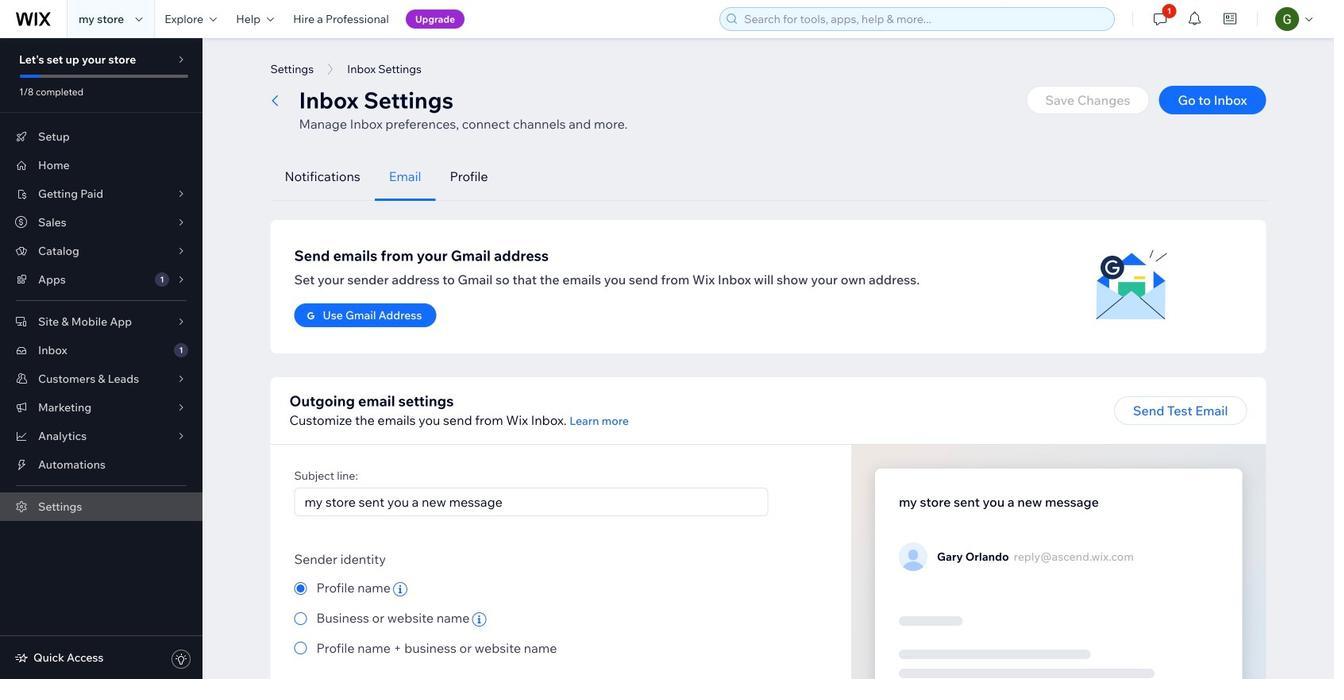 Task type: locate. For each thing, give the bounding box(es) containing it.
Search for tools, apps, help & more... field
[[740, 8, 1110, 30]]

option group
[[294, 578, 769, 658]]



Task type: vqa. For each thing, say whether or not it's contained in the screenshot.
marble te image
no



Task type: describe. For each thing, give the bounding box(es) containing it.
sidebar element
[[0, 38, 203, 679]]

Write your email subject here… field
[[300, 489, 763, 516]]



